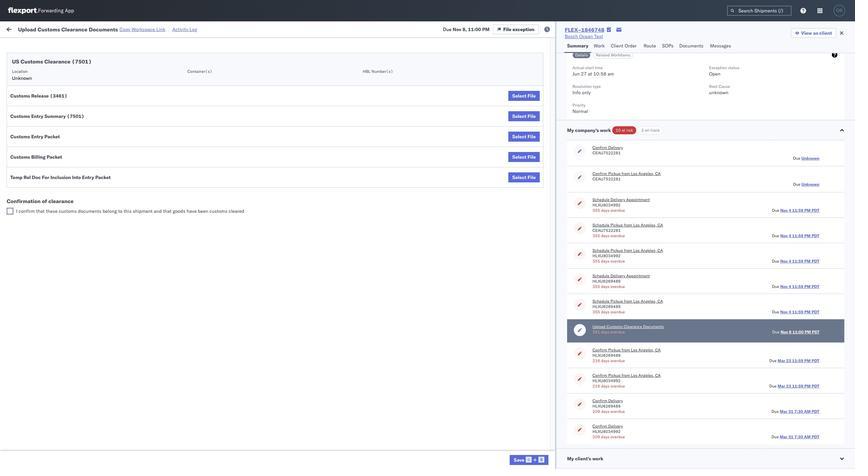 Task type: vqa. For each thing, say whether or not it's contained in the screenshot.


Task type: describe. For each thing, give the bounding box(es) containing it.
start
[[585, 65, 594, 70]]

days for schedule pickup from los angeles, ca hlxu8034992
[[601, 259, 610, 264]]

pdt for schedule pickup from los angeles, ca ceau7522281
[[812, 233, 820, 238]]

appointment for schedule delivery appointment hlxu8034992
[[626, 197, 650, 202]]

216 for hlxu6269489
[[593, 358, 600, 363]]

10:58
[[593, 71, 607, 77]]

confirm delivery ceau7522281 due unknown
[[593, 145, 820, 161]]

status
[[728, 65, 740, 70]]

summary button
[[565, 40, 591, 53]]

hlxu8034992 inside schedule pickup from los angeles, ca hlxu8034992
[[593, 253, 621, 258]]

4 due nov 4 11:59 pm pdt from the top
[[772, 284, 820, 289]]

customs inside button
[[607, 324, 623, 329]]

due for schedule pickup from los angeles, ca hlxu6269489
[[772, 309, 779, 314]]

4 for schedule pickup from los angeles, ca ceau7522281
[[789, 233, 791, 238]]

priority
[[573, 103, 586, 108]]

been
[[198, 208, 208, 214]]

upload customs clearance documents copy workspace link
[[18, 26, 165, 33]]

bosch ocean test link
[[565, 33, 603, 40]]

hlxu8034992 inside confirm delivery hlxu8034992
[[593, 429, 621, 434]]

time
[[595, 65, 603, 70]]

unknown inside 'confirm delivery ceau7522281 due unknown'
[[802, 156, 820, 161]]

from for schedule pickup from los angeles, ca hlxu8034992
[[624, 248, 632, 253]]

ocean
[[579, 33, 593, 39]]

my client's work button
[[557, 449, 855, 469]]

workitems
[[611, 52, 631, 57]]

copy workspace link button
[[120, 26, 165, 32]]

customs billing packet
[[10, 154, 62, 160]]

351
[[593, 329, 600, 334]]

355 for schedule pickup from los angeles, ca hlxu8034992
[[593, 259, 600, 264]]

los for schedule pickup from los angeles, ca hlxu6269489
[[633, 299, 640, 304]]

overdue for schedule pickup from los angeles, ca hlxu6269489
[[611, 309, 625, 314]]

i confirm that these customs documents belong to this shipment and that goods have been customs cleared
[[16, 208, 244, 214]]

4 nov 4 11:59 pm pdt button from the top
[[780, 284, 820, 289]]

216 for hlxu8034992
[[593, 384, 600, 389]]

due for confirm delivery hlxu8034992
[[772, 434, 779, 439]]

8,
[[463, 26, 467, 32]]

due nov 8, 11:00 pm
[[443, 26, 490, 32]]

355 days overdue for schedule pickup from los angeles, ca hlxu6269489
[[593, 309, 625, 314]]

related
[[596, 52, 610, 57]]

2 customs from the left
[[210, 208, 227, 214]]

info
[[573, 90, 581, 96]]

due nov 4 11:59 pm pdt for hlxu6269489
[[772, 309, 820, 314]]

overdue for confirm pickup from los angeles, ca hlxu6269489
[[611, 358, 625, 363]]

355 for schedule pickup from los angeles, ca hlxu6269489
[[593, 309, 600, 314]]

activity
[[172, 26, 188, 32]]

documents inside 'button'
[[679, 43, 704, 49]]

file exception
[[503, 26, 535, 32]]

10 at risk
[[616, 128, 633, 133]]

open
[[709, 71, 721, 77]]

11:59 for schedule delivery appointment hlxu8034992
[[792, 208, 804, 213]]

pm for confirm pickup from los angeles, ca hlxu8034992
[[805, 384, 811, 389]]

355 days overdue for schedule delivery appointment hlxu6269489
[[593, 284, 625, 289]]

mar for confirm pickup from los angeles, ca hlxu8034992
[[778, 384, 785, 389]]

nov 4 11:59 pm pdt button for hlxu8034992
[[780, 259, 820, 264]]

1 due nov 4 11:59 pm pdt from the top
[[772, 208, 820, 213]]

days for confirm delivery hlxu8034992
[[601, 434, 610, 439]]

related workitems
[[596, 52, 631, 57]]

due for schedule pickup from los angeles, ca hlxu8034992
[[772, 259, 779, 264]]

details
[[575, 52, 588, 57]]

cleared
[[229, 208, 244, 214]]

days for schedule pickup from los angeles, ca hlxu6269489
[[601, 309, 610, 314]]

link
[[156, 26, 165, 32]]

11:59 for schedule pickup from los angeles, ca hlxu8034992
[[792, 259, 804, 264]]

pm for schedule delivery appointment hlxu8034992
[[805, 208, 811, 213]]

documents for upload customs clearance documents
[[643, 324, 664, 329]]

forwarding app link
[[8, 7, 74, 14]]

unknown inside confirm pickup from los angeles, ca ceau7522281 due unknown
[[802, 182, 820, 187]]

to
[[118, 208, 122, 214]]

confirmation of clearance
[[7, 198, 74, 204]]

risk
[[626, 128, 633, 133]]

type
[[593, 84, 601, 89]]

7:30 for confirm delivery hlxu6269489
[[795, 409, 803, 414]]

order
[[625, 43, 637, 49]]

sops
[[662, 43, 674, 49]]

resolution
[[573, 84, 592, 89]]

client
[[820, 30, 832, 36]]

pdt for schedule pickup from los angeles, ca hlxu8034992
[[812, 259, 820, 264]]

file for customs billing packet
[[528, 154, 536, 160]]

customs release (3461)
[[10, 93, 67, 99]]

temp
[[10, 174, 22, 180]]

los for confirm pickup from los angeles, ca hlxu6269489
[[631, 347, 638, 352]]

file for customs entry packet
[[528, 134, 536, 140]]

work
[[594, 43, 605, 49]]

los for confirm pickup from los angeles, ca hlxu8034992
[[631, 373, 638, 378]]

Search Shipments (/) text field
[[727, 6, 792, 16]]

angeles, for schedule pickup from los angeles, ca hlxu8034992
[[641, 248, 657, 253]]

workspace
[[132, 26, 155, 32]]

schedule pickup from los angeles, ca button for hlxu8034992
[[593, 248, 663, 253]]

31 for confirm delivery hlxu8034992
[[789, 434, 794, 439]]

copy
[[120, 26, 130, 32]]

ceau7522281 for schedule
[[593, 228, 621, 233]]

company's
[[575, 127, 599, 133]]

exception
[[513, 26, 535, 32]]

confirm for confirm delivery hlxu8034992
[[593, 424, 607, 429]]

customs entry packet
[[10, 134, 60, 140]]

save button
[[510, 455, 549, 465]]

flex-
[[565, 26, 581, 33]]

os
[[836, 8, 843, 13]]

am
[[608, 71, 614, 77]]

2
[[642, 128, 644, 133]]

for
[[42, 174, 49, 180]]

us
[[12, 58, 19, 65]]

confirm for confirm delivery ceau7522281 due unknown
[[593, 145, 607, 150]]

confirm delivery hlxu6269489
[[593, 398, 623, 409]]

billing
[[31, 154, 46, 160]]

7:30 for confirm delivery hlxu8034992
[[795, 434, 803, 439]]

1 customs from the left
[[59, 208, 77, 214]]

due mar 23 11:59 pm pdt for confirm pickup from los angeles, ca hlxu6269489
[[770, 358, 820, 363]]

27
[[581, 71, 587, 77]]

root
[[709, 84, 718, 89]]

209 days overdue for hlxu6269489
[[593, 409, 625, 414]]

normal
[[573, 108, 588, 114]]

confirm delivery button for hlxu8034992
[[593, 424, 623, 429]]

priority normal
[[573, 103, 588, 114]]

(3461)
[[50, 93, 67, 99]]

days for confirm pickup from los angeles, ca hlxu8034992
[[601, 384, 610, 389]]

nov for schedule delivery appointment hlxu6269489
[[780, 284, 788, 289]]

into
[[72, 174, 81, 180]]

355 for schedule delivery appointment hlxu6269489
[[593, 284, 600, 289]]

ca for schedule pickup from los angeles, ca hlxu6269489
[[658, 299, 663, 304]]

angeles, for confirm pickup from los angeles, ca hlxu8034992
[[639, 373, 654, 378]]

4 for schedule pickup from los angeles, ca hlxu6269489
[[789, 309, 791, 314]]

client order
[[611, 43, 637, 49]]

confirm pickup from los angeles, ca hlxu6269489
[[593, 347, 661, 358]]

2 that from the left
[[163, 208, 172, 214]]

summary inside button
[[567, 43, 589, 49]]

sops button
[[660, 40, 677, 53]]

select file button for customs entry packet
[[508, 132, 540, 142]]

confirm pickup from los angeles, ca button for hlxu8034992
[[593, 373, 661, 378]]

angeles, for schedule pickup from los angeles, ca hlxu6269489
[[641, 299, 657, 304]]

location unknown
[[12, 69, 32, 81]]

6 days from the top
[[601, 329, 610, 334]]

pickup for schedule pickup from los angeles, ca hlxu6269489
[[611, 299, 623, 304]]

i
[[16, 208, 17, 214]]

file for customs release (3461)
[[528, 93, 536, 99]]

confirm for confirm pickup from los angeles, ca hlxu8034992
[[593, 373, 607, 378]]

209 days overdue for hlxu8034992
[[593, 434, 625, 439]]

confirmation
[[7, 198, 41, 204]]

customs up location
[[21, 58, 43, 65]]

351 days overdue
[[593, 329, 625, 334]]

due inside confirm pickup from los angeles, ca ceau7522281 due unknown
[[793, 182, 801, 187]]

due nov 4 11:59 pm pdt for hlxu8034992
[[772, 259, 820, 264]]

customs entry summary (7501)
[[10, 113, 84, 119]]

and
[[154, 208, 162, 214]]

schedule pickup from los angeles, ca button for hlxu6269489
[[593, 299, 663, 304]]

us customs clearance (7501)
[[12, 58, 92, 65]]

days for confirm pickup from los angeles, ca hlxu6269489
[[601, 358, 610, 363]]

due for schedule delivery appointment hlxu8034992
[[772, 208, 779, 213]]

(7501) for customs entry summary (7501)
[[67, 113, 84, 119]]

documents button
[[677, 40, 708, 53]]

23 for confirm pickup from los angeles, ca hlxu8034992
[[786, 384, 791, 389]]

nov 8 11:00 pm pst button
[[781, 329, 820, 334]]

delivery for confirm delivery hlxu6269489
[[608, 398, 623, 403]]

1 horizontal spatial at
[[622, 128, 625, 133]]

flexport. image
[[8, 7, 38, 14]]

unknown
[[709, 90, 729, 96]]

save
[[514, 457, 525, 463]]

due for confirm pickup from los angeles, ca hlxu6269489
[[770, 358, 777, 363]]

days for schedule pickup from los angeles, ca ceau7522281
[[601, 233, 610, 238]]

0 vertical spatial unknown
[[12, 75, 32, 81]]

inclusion
[[50, 174, 71, 180]]

pdt for confirm pickup from los angeles, ca hlxu6269489
[[812, 358, 820, 363]]

entry for packet
[[31, 134, 43, 140]]

schedule pickup from los angeles, ca hlxu6269489
[[593, 299, 663, 309]]

customs left billing
[[10, 154, 30, 160]]

client's
[[575, 456, 591, 462]]

hbl
[[363, 69, 371, 74]]

23 for confirm pickup from los angeles, ca hlxu6269489
[[786, 358, 791, 363]]

route
[[644, 43, 656, 49]]

hbl number(s)
[[363, 69, 393, 74]]

schedule delivery appointment hlxu6269489
[[593, 273, 650, 284]]

6 overdue from the top
[[611, 329, 625, 334]]

client
[[611, 43, 624, 49]]

4 for schedule delivery appointment hlxu8034992
[[789, 208, 791, 213]]

delivery for confirm delivery hlxu8034992
[[608, 424, 623, 429]]

root cause unknown
[[709, 84, 730, 96]]

only
[[582, 90, 591, 96]]



Task type: locate. For each thing, give the bounding box(es) containing it.
overdue down schedule delivery appointment hlxu8034992
[[611, 208, 625, 213]]

1 vertical spatial work
[[592, 456, 603, 462]]

1 31 from the top
[[789, 409, 794, 414]]

3 schedule from the top
[[593, 248, 610, 253]]

these
[[46, 208, 58, 214]]

from down schedule delivery appointment hlxu6269489
[[624, 299, 632, 304]]

3 hlxu8034992 from the top
[[593, 378, 621, 383]]

4 select file button from the top
[[508, 152, 540, 162]]

as
[[813, 30, 818, 36]]

pickup for schedule pickup from los angeles, ca ceau7522281
[[611, 223, 623, 228]]

3 schedule pickup from los angeles, ca button from the top
[[593, 299, 663, 304]]

appointment down schedule pickup from los angeles, ca hlxu8034992
[[626, 273, 650, 278]]

overdue for confirm delivery hlxu8034992
[[611, 434, 625, 439]]

container(s)
[[187, 69, 212, 74]]

mar 31 7:30 am pdt button for confirm delivery hlxu8034992
[[780, 434, 820, 439]]

hlxu8034992 up schedule delivery appointment hlxu6269489
[[593, 253, 621, 258]]

0 vertical spatial schedule pickup from los angeles, ca button
[[593, 223, 663, 228]]

1 schedule pickup from los angeles, ca button from the top
[[593, 223, 663, 228]]

4 pdt from the top
[[812, 284, 820, 289]]

my
[[567, 127, 574, 133], [567, 456, 574, 462]]

schedule pickup from los angeles, ca button down schedule delivery appointment hlxu6269489
[[593, 299, 663, 304]]

1 unknown button from the top
[[802, 156, 820, 161]]

schedule inside schedule pickup from los angeles, ca hlxu8034992
[[593, 248, 610, 253]]

pickup inside confirm pickup from los angeles, ca ceau7522281 due unknown
[[608, 171, 621, 176]]

11:59 for confirm pickup from los angeles, ca hlxu6269489
[[792, 358, 804, 363]]

due mar 31 7:30 am pdt for confirm delivery hlxu8034992
[[772, 434, 820, 439]]

6 pdt from the top
[[812, 358, 820, 363]]

0 horizontal spatial at
[[588, 71, 592, 77]]

los inside confirm pickup from los angeles, ca hlxu6269489
[[631, 347, 638, 352]]

2 vertical spatial documents
[[643, 324, 664, 329]]

overdue for confirm delivery hlxu6269489
[[611, 409, 625, 414]]

2 vertical spatial packet
[[95, 174, 111, 180]]

1 209 from the top
[[593, 409, 600, 414]]

1 horizontal spatial summary
[[567, 43, 589, 49]]

1 horizontal spatial 11:00
[[793, 329, 804, 334]]

appointment
[[626, 197, 650, 202], [626, 273, 650, 278]]

0 vertical spatial mar 31 7:30 am pdt button
[[780, 409, 820, 414]]

2 pdt from the top
[[812, 233, 820, 238]]

5 355 from the top
[[593, 309, 600, 314]]

6 11:59 from the top
[[792, 358, 804, 363]]

2 select file button from the top
[[508, 111, 540, 121]]

5 11:59 from the top
[[792, 309, 804, 314]]

overdue down confirm pickup from los angeles, ca hlxu8034992
[[611, 384, 625, 389]]

8 overdue from the top
[[611, 384, 625, 389]]

0 horizontal spatial 11:00
[[468, 26, 481, 32]]

2 mar 23 11:59 pm pdt button from the top
[[778, 384, 820, 389]]

9 days from the top
[[601, 409, 610, 414]]

5 select from the top
[[512, 174, 527, 180]]

flex-1846748 link
[[565, 26, 605, 33]]

summary
[[567, 43, 589, 49], [44, 113, 66, 119]]

overdue for confirm pickup from los angeles, ca hlxu8034992
[[611, 384, 625, 389]]

track
[[651, 128, 660, 133]]

documents
[[78, 208, 101, 214]]

216 up confirm delivery hlxu6269489
[[593, 384, 600, 389]]

355 days overdue
[[593, 208, 625, 213], [593, 233, 625, 238], [593, 259, 625, 264], [593, 284, 625, 289], [593, 309, 625, 314]]

file exception button
[[493, 24, 539, 34], [493, 24, 539, 34]]

select file button for customs billing packet
[[508, 152, 540, 162]]

delivery for confirm delivery ceau7522281 due unknown
[[608, 145, 623, 150]]

upload customs clearance documents button
[[593, 324, 664, 329]]

1 due mar 23 11:59 pm pdt from the top
[[770, 358, 820, 363]]

angeles, for schedule pickup from los angeles, ca ceau7522281
[[641, 223, 657, 228]]

1 vertical spatial 11:00
[[793, 329, 804, 334]]

select for customs release (3461)
[[512, 93, 527, 99]]

7 pdt from the top
[[812, 384, 820, 389]]

1 355 from the top
[[593, 208, 600, 213]]

due nov 4 11:59 pm pdt for ceau7522281
[[772, 233, 820, 238]]

216 down 351 on the bottom of the page
[[593, 358, 600, 363]]

1 vertical spatial mar 31 7:30 am pdt button
[[780, 434, 820, 439]]

2 vertical spatial clearance
[[624, 324, 642, 329]]

hlxu6269489 inside schedule pickup from los angeles, ca hlxu6269489
[[593, 304, 621, 309]]

1 vertical spatial due mar 31 7:30 am pdt
[[772, 434, 820, 439]]

209
[[593, 409, 600, 414], [593, 434, 600, 439]]

0 vertical spatial ceau7522281
[[593, 150, 621, 155]]

1 overdue from the top
[[611, 208, 625, 213]]

los inside schedule pickup from los angeles, ca hlxu6269489
[[633, 299, 640, 304]]

3 nov 4 11:59 pm pdt button from the top
[[780, 259, 820, 264]]

ceau7522281 inside schedule pickup from los angeles, ca ceau7522281
[[593, 228, 621, 233]]

customs left release on the left of page
[[10, 93, 30, 99]]

1 vertical spatial appointment
[[626, 273, 650, 278]]

days right 351 on the bottom of the page
[[601, 329, 610, 334]]

delivery down confirm delivery hlxu6269489
[[608, 424, 623, 429]]

that down confirmation of clearance
[[36, 208, 45, 214]]

confirm inside confirm pickup from los angeles, ca ceau7522281 due unknown
[[593, 171, 607, 176]]

schedule delivery appointment button for hlxu8034992
[[593, 197, 650, 202]]

pickup up schedule delivery appointment hlxu8034992
[[608, 171, 621, 176]]

pickup inside confirm pickup from los angeles, ca hlxu8034992
[[608, 373, 621, 378]]

1 my from the top
[[567, 127, 574, 133]]

0 vertical spatial entry
[[31, 113, 43, 119]]

pickup
[[608, 171, 621, 176], [611, 223, 623, 228], [611, 248, 623, 253], [611, 299, 623, 304], [608, 347, 621, 352], [608, 373, 621, 378]]

ceau7522281 up schedule pickup from los angeles, ca hlxu8034992
[[593, 228, 621, 233]]

nov for schedule pickup from los angeles, ca hlxu6269489
[[780, 309, 788, 314]]

appointment for schedule delivery appointment hlxu6269489
[[626, 273, 650, 278]]

due inside 'confirm delivery ceau7522281 due unknown'
[[793, 156, 801, 161]]

pickup down schedule delivery appointment hlxu8034992
[[611, 223, 623, 228]]

from for confirm pickup from los angeles, ca hlxu8034992
[[622, 373, 630, 378]]

unknown
[[12, 75, 32, 81], [802, 156, 820, 161], [802, 182, 820, 187]]

hlxu6269489 inside confirm pickup from los angeles, ca hlxu6269489
[[593, 353, 621, 358]]

entry down the customs release (3461)
[[31, 113, 43, 119]]

actual start time jun 27 at 10:58 am
[[573, 65, 614, 77]]

1 vertical spatial unknown button
[[802, 182, 820, 187]]

work inside 'button'
[[592, 456, 603, 462]]

confirm pickup from los angeles, ca button
[[593, 171, 661, 176], [593, 347, 661, 353], [593, 373, 661, 378]]

select file for customs entry summary (7501)
[[512, 113, 536, 119]]

delivery for schedule delivery appointment hlxu8034992
[[611, 197, 625, 202]]

from for schedule pickup from los angeles, ca ceau7522281
[[624, 223, 632, 228]]

355 days overdue down schedule delivery appointment hlxu8034992
[[593, 208, 625, 213]]

days for schedule delivery appointment hlxu6269489
[[601, 284, 610, 289]]

1 23 from the top
[[786, 358, 791, 363]]

select file button for temp rel doc for inclusion into entry packet
[[508, 172, 540, 182]]

nov for schedule pickup from los angeles, ca hlxu8034992
[[780, 259, 788, 264]]

ceau7522281 up schedule delivery appointment hlxu8034992
[[593, 176, 621, 181]]

1 confirm delivery button from the top
[[593, 145, 623, 150]]

3 due nov 4 11:59 pm pdt from the top
[[772, 259, 820, 264]]

1 horizontal spatial documents
[[643, 324, 664, 329]]

0 vertical spatial 216
[[593, 358, 600, 363]]

packet for customs entry packet
[[44, 134, 60, 140]]

3 select from the top
[[512, 134, 527, 140]]

hlxu8034992 inside schedule delivery appointment hlxu8034992
[[593, 202, 621, 207]]

4 confirm from the top
[[593, 373, 607, 378]]

2 days from the top
[[601, 233, 610, 238]]

ceau7522281 for confirm
[[593, 176, 621, 181]]

1 209 days overdue from the top
[[593, 409, 625, 414]]

None checkbox
[[7, 208, 13, 214]]

confirm delivery button up confirm delivery hlxu8034992
[[593, 398, 623, 404]]

confirm inside confirm pickup from los angeles, ca hlxu6269489
[[593, 347, 607, 352]]

mar 23 11:59 pm pdt button for confirm pickup from los angeles, ca hlxu8034992
[[778, 384, 820, 389]]

hlxu6269489 down 351 days overdue
[[593, 353, 621, 358]]

days down confirm delivery hlxu6269489
[[601, 409, 610, 414]]

pm for schedule pickup from los angeles, ca hlxu8034992
[[805, 259, 811, 264]]

resolution type info only
[[573, 84, 601, 96]]

nov 4 11:59 pm pdt button for ceau7522281
[[780, 233, 820, 238]]

view as client
[[801, 30, 832, 36]]

angeles, inside confirm pickup from los angeles, ca hlxu6269489
[[639, 347, 654, 352]]

11:00 right 8
[[793, 329, 804, 334]]

1 vertical spatial 31
[[789, 434, 794, 439]]

3 355 days overdue from the top
[[593, 259, 625, 264]]

los inside confirm pickup from los angeles, ca hlxu8034992
[[631, 373, 638, 378]]

los for schedule pickup from los angeles, ca ceau7522281
[[633, 223, 640, 228]]

upload inside button
[[593, 324, 606, 329]]

hlxu6269489 up schedule pickup from los angeles, ca hlxu6269489
[[593, 279, 621, 284]]

ca inside confirm pickup from los angeles, ca ceau7522281 due unknown
[[655, 171, 661, 176]]

2 my from the top
[[567, 456, 574, 462]]

confirm pickup from los angeles, ca button down confirm pickup from los angeles, ca hlxu6269489
[[593, 373, 661, 378]]

hlxu6269489 up 351 days overdue
[[593, 304, 621, 309]]

1 7:30 from the top
[[795, 409, 803, 414]]

0 vertical spatial clearance
[[61, 26, 87, 33]]

goods
[[173, 208, 185, 214]]

los inside schedule pickup from los angeles, ca hlxu8034992
[[633, 248, 640, 253]]

355 up 351 on the bottom of the page
[[593, 309, 600, 314]]

at inside actual start time jun 27 at 10:58 am
[[588, 71, 592, 77]]

1 vertical spatial summary
[[44, 113, 66, 119]]

appointment up schedule pickup from los angeles, ca ceau7522281
[[626, 197, 650, 202]]

pickup down 351 days overdue
[[608, 347, 621, 352]]

from
[[622, 171, 630, 176], [624, 223, 632, 228], [624, 248, 632, 253], [624, 299, 632, 304], [622, 347, 630, 352], [622, 373, 630, 378]]

1 mar 31 7:30 am pdt button from the top
[[780, 409, 820, 414]]

31 for confirm delivery hlxu6269489
[[789, 409, 794, 414]]

2 mar 31 7:30 am pdt button from the top
[[780, 434, 820, 439]]

1 vertical spatial schedule pickup from los angeles, ca button
[[593, 248, 663, 253]]

216 days overdue for hlxu8034992
[[593, 384, 625, 389]]

2 vertical spatial entry
[[82, 174, 94, 180]]

confirm delivery button for ceau7522281
[[593, 145, 623, 150]]

10
[[616, 128, 621, 133]]

work left 10
[[600, 127, 611, 133]]

from up schedule delivery appointment hlxu8034992
[[622, 171, 630, 176]]

2 vertical spatial confirm pickup from los angeles, ca button
[[593, 373, 661, 378]]

mar 23 11:59 pm pdt button
[[778, 358, 820, 363], [778, 384, 820, 389]]

upload down the flexport. image
[[18, 26, 36, 33]]

upload up 351 on the bottom of the page
[[593, 324, 606, 329]]

confirm pickup from los angeles, ca hlxu8034992
[[593, 373, 661, 383]]

1 vertical spatial my
[[567, 456, 574, 462]]

1 vertical spatial 216 days overdue
[[593, 384, 625, 389]]

ceau7522281 inside confirm pickup from los angeles, ca ceau7522281 due unknown
[[593, 176, 621, 181]]

355 down schedule delivery appointment hlxu6269489
[[593, 284, 600, 289]]

schedule for schedule delivery appointment hlxu8034992
[[593, 197, 610, 202]]

select file for customs release (3461)
[[512, 93, 536, 99]]

0 vertical spatial am
[[804, 409, 811, 414]]

2 confirm delivery button from the top
[[593, 398, 623, 404]]

packet down customs entry summary (7501)
[[44, 134, 60, 140]]

0 vertical spatial documents
[[89, 26, 118, 33]]

select file button for customs entry summary (7501)
[[508, 111, 540, 121]]

confirm delivery button down confirm delivery hlxu6269489
[[593, 424, 623, 429]]

pickup inside schedule pickup from los angeles, ca hlxu6269489
[[611, 299, 623, 304]]

from inside schedule pickup from los angeles, ca ceau7522281
[[624, 223, 632, 228]]

from inside schedule pickup from los angeles, ca hlxu8034992
[[624, 248, 632, 253]]

0 vertical spatial 7:30
[[795, 409, 803, 414]]

1 vertical spatial schedule delivery appointment button
[[593, 273, 650, 279]]

1 schedule from the top
[[593, 197, 610, 202]]

overdue down confirm delivery hlxu8034992
[[611, 434, 625, 439]]

on
[[645, 128, 650, 133]]

0 vertical spatial unknown button
[[802, 156, 820, 161]]

4 schedule from the top
[[593, 273, 610, 278]]

1 vertical spatial (7501)
[[67, 113, 84, 119]]

delivery inside schedule delivery appointment hlxu8034992
[[611, 197, 625, 202]]

1 nov 4 11:59 pm pdt button from the top
[[780, 208, 820, 213]]

pickup down schedule delivery appointment hlxu6269489
[[611, 299, 623, 304]]

ca inside confirm pickup from los angeles, ca hlxu8034992
[[655, 373, 661, 378]]

documents for upload customs clearance documents copy workspace link
[[89, 26, 118, 33]]

0 vertical spatial upload
[[18, 26, 36, 33]]

1 216 from the top
[[593, 358, 600, 363]]

ca inside confirm pickup from los angeles, ca hlxu6269489
[[655, 347, 661, 352]]

overdue
[[611, 208, 625, 213], [611, 233, 625, 238], [611, 259, 625, 264], [611, 284, 625, 289], [611, 309, 625, 314], [611, 329, 625, 334], [611, 358, 625, 363], [611, 384, 625, 389], [611, 409, 625, 414], [611, 434, 625, 439]]

7 11:59 from the top
[[792, 384, 804, 389]]

overdue for schedule delivery appointment hlxu8034992
[[611, 208, 625, 213]]

due mar 31 7:30 am pdt for confirm delivery hlxu6269489
[[772, 409, 820, 414]]

rel
[[24, 174, 31, 180]]

select file for temp rel doc for inclusion into entry packet
[[512, 174, 536, 180]]

2 appointment from the top
[[626, 273, 650, 278]]

log
[[190, 26, 197, 32]]

schedule inside schedule pickup from los angeles, ca ceau7522281
[[593, 223, 610, 228]]

4 11:59 from the top
[[792, 284, 804, 289]]

2 vertical spatial ceau7522281
[[593, 228, 621, 233]]

activity log button
[[172, 25, 197, 33]]

confirm delivery button down 10
[[593, 145, 623, 150]]

216 days overdue up confirm delivery hlxu6269489
[[593, 384, 625, 389]]

schedule delivery appointment button down schedule pickup from los angeles, ca hlxu8034992
[[593, 273, 650, 279]]

angeles, inside confirm pickup from los angeles, ca ceau7522281 due unknown
[[639, 171, 654, 176]]

los inside confirm pickup from los angeles, ca ceau7522281 due unknown
[[631, 171, 638, 176]]

11:59 for confirm pickup from los angeles, ca hlxu8034992
[[792, 384, 804, 389]]

appointment inside schedule delivery appointment hlxu8034992
[[626, 197, 650, 202]]

from inside confirm pickup from los angeles, ca ceau7522281 due unknown
[[622, 171, 630, 176]]

209 down confirm delivery hlxu8034992
[[593, 434, 600, 439]]

pickup inside schedule pickup from los angeles, ca ceau7522281
[[611, 223, 623, 228]]

1 216 days overdue from the top
[[593, 358, 625, 363]]

delivery up schedule pickup from los angeles, ca ceau7522281
[[611, 197, 625, 202]]

view
[[801, 30, 812, 36]]

0 vertical spatial work
[[600, 127, 611, 133]]

my inside my client's work 'button'
[[567, 456, 574, 462]]

1 horizontal spatial upload
[[593, 324, 606, 329]]

confirm delivery button for hlxu6269489
[[593, 398, 623, 404]]

actual
[[573, 65, 584, 70]]

entry right into
[[82, 174, 94, 180]]

angeles, inside schedule pickup from los angeles, ca hlxu6269489
[[641, 299, 657, 304]]

5 select file from the top
[[512, 174, 536, 180]]

3 pdt from the top
[[812, 259, 820, 264]]

0 vertical spatial confirm pickup from los angeles, ca button
[[593, 171, 661, 176]]

customs
[[59, 208, 77, 214], [210, 208, 227, 214]]

select for temp rel doc for inclusion into entry packet
[[512, 174, 527, 180]]

1 hlxu6269489 from the top
[[593, 279, 621, 284]]

1846748
[[581, 26, 605, 33]]

view as client button
[[791, 28, 837, 38]]

5 overdue from the top
[[611, 309, 625, 314]]

days up confirm delivery hlxu6269489
[[601, 384, 610, 389]]

0 vertical spatial due mar 23 11:59 pm pdt
[[770, 358, 820, 363]]

that right and
[[163, 208, 172, 214]]

confirm pickup from los angeles, ca button for ceau7522281
[[593, 171, 661, 176]]

3 overdue from the top
[[611, 259, 625, 264]]

angeles, inside schedule pickup from los angeles, ca ceau7522281
[[641, 223, 657, 228]]

confirm for confirm pickup from los angeles, ca ceau7522281 due unknown
[[593, 171, 607, 176]]

customs down clearance at top left
[[59, 208, 77, 214]]

exception
[[709, 65, 727, 70]]

216
[[593, 358, 600, 363], [593, 384, 600, 389]]

4 4 from the top
[[789, 284, 791, 289]]

pickup down schedule pickup from los angeles, ca ceau7522281
[[611, 248, 623, 253]]

pickup for schedule pickup from los angeles, ca hlxu8034992
[[611, 248, 623, 253]]

bosch ocean test
[[565, 33, 603, 39]]

11:00 for 8
[[793, 329, 804, 334]]

of
[[42, 198, 47, 204]]

5 pdt from the top
[[812, 309, 820, 314]]

ceau7522281 inside 'confirm delivery ceau7522281 due unknown'
[[593, 150, 621, 155]]

2 schedule from the top
[[593, 223, 610, 228]]

number(s)
[[372, 69, 393, 74]]

209 for hlxu6269489
[[593, 409, 600, 414]]

2 vertical spatial unknown
[[802, 182, 820, 187]]

overdue down schedule delivery appointment hlxu6269489
[[611, 284, 625, 289]]

messages
[[710, 43, 731, 49]]

0 vertical spatial 209 days overdue
[[593, 409, 625, 414]]

nov for schedule pickup from los angeles, ca ceau7522281
[[780, 233, 788, 238]]

work right the 'client's' in the right of the page
[[592, 456, 603, 462]]

1 vertical spatial packet
[[47, 154, 62, 160]]

hlxu8034992 up schedule pickup from los angeles, ca ceau7522281
[[593, 202, 621, 207]]

packet
[[44, 134, 60, 140], [47, 154, 62, 160], [95, 174, 111, 180]]

my left the 'client's' in the right of the page
[[567, 456, 574, 462]]

1 that from the left
[[36, 208, 45, 214]]

los up schedule delivery appointment hlxu8034992
[[631, 171, 638, 176]]

4 355 days overdue from the top
[[593, 284, 625, 289]]

exception status open
[[709, 65, 740, 77]]

mar for confirm pickup from los angeles, ca hlxu6269489
[[778, 358, 785, 363]]

1 vertical spatial upload
[[593, 324, 606, 329]]

overdue down schedule pickup from los angeles, ca ceau7522281
[[611, 233, 625, 238]]

2 confirm pickup from los angeles, ca button from the top
[[593, 347, 661, 353]]

1 vertical spatial mar 23 11:59 pm pdt button
[[778, 384, 820, 389]]

my for my client's work
[[567, 456, 574, 462]]

2 4 from the top
[[789, 233, 791, 238]]

2 due mar 23 11:59 pm pdt from the top
[[770, 384, 820, 389]]

overdue down confirm pickup from los angeles, ca hlxu6269489
[[611, 358, 625, 363]]

10 overdue from the top
[[611, 434, 625, 439]]

from down schedule pickup from los angeles, ca ceau7522281
[[624, 248, 632, 253]]

3 confirm from the top
[[593, 347, 607, 352]]

0 vertical spatial 216 days overdue
[[593, 358, 625, 363]]

jun
[[573, 71, 580, 77]]

my left company's
[[567, 127, 574, 133]]

pickup inside confirm pickup from los angeles, ca hlxu6269489
[[608, 347, 621, 352]]

from inside schedule pickup from los angeles, ca hlxu6269489
[[624, 299, 632, 304]]

delivery inside schedule delivery appointment hlxu6269489
[[611, 273, 625, 278]]

0 vertical spatial summary
[[567, 43, 589, 49]]

pickup inside schedule pickup from los angeles, ca hlxu8034992
[[611, 248, 623, 253]]

0 vertical spatial my
[[567, 127, 574, 133]]

1 horizontal spatial customs
[[210, 208, 227, 214]]

select for customs entry packet
[[512, 134, 527, 140]]

confirm inside confirm pickup from los angeles, ca hlxu8034992
[[593, 373, 607, 378]]

packet right into
[[95, 174, 111, 180]]

1 confirm from the top
[[593, 145, 607, 150]]

9 overdue from the top
[[611, 409, 625, 414]]

0 vertical spatial at
[[588, 71, 592, 77]]

0 vertical spatial packet
[[44, 134, 60, 140]]

confirm pickup from los angeles, ca ceau7522281 due unknown
[[593, 171, 820, 187]]

0 horizontal spatial documents
[[89, 26, 118, 33]]

ca inside schedule pickup from los angeles, ca hlxu8034992
[[658, 248, 663, 253]]

2 nov 4 11:59 pm pdt button from the top
[[780, 233, 820, 238]]

2 vertical spatial schedule pickup from los angeles, ca button
[[593, 299, 663, 304]]

at down start
[[588, 71, 592, 77]]

216 days overdue down confirm pickup from los angeles, ca hlxu6269489
[[593, 358, 625, 363]]

pdt for confirm delivery hlxu6269489
[[812, 409, 820, 414]]

angeles, inside confirm pickup from los angeles, ca hlxu8034992
[[639, 373, 654, 378]]

due mar 23 11:59 pm pdt for confirm pickup from los angeles, ca hlxu8034992
[[770, 384, 820, 389]]

angeles, inside schedule pickup from los angeles, ca hlxu8034992
[[641, 248, 657, 253]]

0 vertical spatial appointment
[[626, 197, 650, 202]]

customs up customs entry packet
[[10, 113, 30, 119]]

due nov 8 11:00 pm pst
[[772, 329, 820, 334]]

209 days overdue down confirm delivery hlxu8034992
[[593, 434, 625, 439]]

2 horizontal spatial documents
[[679, 43, 704, 49]]

1 4 from the top
[[789, 208, 791, 213]]

los down confirm pickup from los angeles, ca hlxu6269489
[[631, 373, 638, 378]]

app
[[65, 8, 74, 14]]

from down upload customs clearance documents button
[[622, 347, 630, 352]]

0 vertical spatial mar 23 11:59 pm pdt button
[[778, 358, 820, 363]]

from inside confirm pickup from los angeles, ca hlxu6269489
[[622, 347, 630, 352]]

schedule pickup from los angeles, ca button
[[593, 223, 663, 228], [593, 248, 663, 253], [593, 299, 663, 304]]

3 select file button from the top
[[508, 132, 540, 142]]

1 horizontal spatial that
[[163, 208, 172, 214]]

related workitems button
[[593, 52, 633, 58]]

from down confirm pickup from los angeles, ca hlxu6269489
[[622, 373, 630, 378]]

1 vertical spatial 7:30
[[795, 434, 803, 439]]

5 due nov 4 11:59 pm pdt from the top
[[772, 309, 820, 314]]

1 vertical spatial 216
[[593, 384, 600, 389]]

am for confirm delivery hlxu6269489
[[804, 409, 811, 414]]

1 vertical spatial confirm delivery button
[[593, 398, 623, 404]]

from down schedule delivery appointment hlxu8034992
[[624, 223, 632, 228]]

1 vertical spatial due mar 23 11:59 pm pdt
[[770, 384, 820, 389]]

1 vertical spatial unknown
[[802, 156, 820, 161]]

delivery inside 'confirm delivery ceau7522281 due unknown'
[[608, 145, 623, 150]]

summary up details at right
[[567, 43, 589, 49]]

overdue for schedule pickup from los angeles, ca ceau7522281
[[611, 233, 625, 238]]

5 nov 4 11:59 pm pdt button from the top
[[780, 309, 820, 314]]

9 pdt from the top
[[812, 434, 820, 439]]

5 schedule from the top
[[593, 299, 610, 304]]

messages button
[[708, 40, 735, 53]]

work for my company's work
[[600, 127, 611, 133]]

schedule inside schedule delivery appointment hlxu6269489
[[593, 273, 610, 278]]

5 select file button from the top
[[508, 172, 540, 182]]

os button
[[832, 3, 847, 18]]

my for my company's work
[[567, 127, 574, 133]]

11:59
[[792, 208, 804, 213], [792, 233, 804, 238], [792, 259, 804, 264], [792, 284, 804, 289], [792, 309, 804, 314], [792, 358, 804, 363], [792, 384, 804, 389]]

355 up schedule delivery appointment hlxu6269489
[[593, 259, 600, 264]]

los inside schedule pickup from los angeles, ca ceau7522281
[[633, 223, 640, 228]]

clearance inside button
[[624, 324, 642, 329]]

schedule pickup from los angeles, ca button down schedule delivery appointment hlxu8034992
[[593, 223, 663, 228]]

entry up customs billing packet
[[31, 134, 43, 140]]

days for schedule delivery appointment hlxu8034992
[[601, 208, 610, 213]]

3 11:59 from the top
[[792, 259, 804, 264]]

1 vertical spatial 23
[[786, 384, 791, 389]]

355 down schedule delivery appointment hlxu8034992
[[593, 208, 600, 213]]

2 overdue from the top
[[611, 233, 625, 238]]

ca inside schedule pickup from los angeles, ca hlxu6269489
[[658, 299, 663, 304]]

0 vertical spatial due mar 31 7:30 am pdt
[[772, 409, 820, 414]]

1 due mar 31 7:30 am pdt from the top
[[772, 409, 820, 414]]

customs up customs billing packet
[[10, 134, 30, 140]]

0 vertical spatial 209
[[593, 409, 600, 414]]

0 vertical spatial 23
[[786, 358, 791, 363]]

0 horizontal spatial customs
[[59, 208, 77, 214]]

7 overdue from the top
[[611, 358, 625, 363]]

confirm inside 'confirm delivery ceau7522281 due unknown'
[[593, 145, 607, 150]]

activity log
[[172, 26, 197, 32]]

schedule pickup from los angeles, ca button down schedule pickup from los angeles, ca ceau7522281
[[593, 248, 663, 253]]

confirm delivery hlxu8034992
[[593, 424, 623, 434]]

pdt for schedule delivery appointment hlxu8034992
[[812, 208, 820, 213]]

0 vertical spatial 31
[[789, 409, 794, 414]]

confirm pickup from los angeles, ca button down upload customs clearance documents button
[[593, 347, 661, 353]]

select file for customs entry packet
[[512, 134, 536, 140]]

3 355 from the top
[[593, 259, 600, 264]]

delivery inside confirm delivery hlxu8034992
[[608, 424, 623, 429]]

2 unknown button from the top
[[802, 182, 820, 187]]

1 vertical spatial entry
[[31, 134, 43, 140]]

days up schedule delivery appointment hlxu6269489
[[601, 259, 610, 264]]

confirm inside confirm delivery hlxu8034992
[[593, 424, 607, 429]]

(7501)
[[72, 58, 92, 65], [67, 113, 84, 119]]

forwarding
[[38, 8, 64, 14]]

schedule inside schedule delivery appointment hlxu8034992
[[593, 197, 610, 202]]

customs down 'forwarding'
[[38, 26, 60, 33]]

3 select file from the top
[[512, 134, 536, 140]]

pickup for confirm pickup from los angeles, ca hlxu6269489
[[608, 347, 621, 352]]

209 days overdue down confirm delivery hlxu6269489
[[593, 409, 625, 414]]

4
[[789, 208, 791, 213], [789, 233, 791, 238], [789, 259, 791, 264], [789, 284, 791, 289], [789, 309, 791, 314]]

2 31 from the top
[[789, 434, 794, 439]]

0 horizontal spatial upload
[[18, 26, 36, 33]]

1 select from the top
[[512, 93, 527, 99]]

3 confirm pickup from los angeles, ca button from the top
[[593, 373, 661, 378]]

1 vertical spatial ceau7522281
[[593, 176, 621, 181]]

2 355 from the top
[[593, 233, 600, 238]]

355 down schedule pickup from los angeles, ca ceau7522281
[[593, 233, 600, 238]]

11:59 for schedule delivery appointment hlxu6269489
[[792, 284, 804, 289]]

355 for schedule pickup from los angeles, ca ceau7522281
[[593, 233, 600, 238]]

angeles, for confirm pickup from los angeles, ca hlxu6269489
[[639, 347, 654, 352]]

0 horizontal spatial summary
[[44, 113, 66, 119]]

0 vertical spatial schedule delivery appointment button
[[593, 197, 650, 202]]

pickup down confirm pickup from los angeles, ca hlxu6269489
[[608, 373, 621, 378]]

overdue down schedule pickup from los angeles, ca hlxu6269489
[[611, 309, 625, 314]]

angeles,
[[639, 171, 654, 176], [641, 223, 657, 228], [641, 248, 657, 253], [641, 299, 657, 304], [639, 347, 654, 352], [639, 373, 654, 378]]

209 for hlxu8034992
[[593, 434, 600, 439]]

209 days overdue
[[593, 409, 625, 414], [593, 434, 625, 439]]

due for schedule pickup from los angeles, ca ceau7522281
[[772, 233, 779, 238]]

days down schedule pickup from los angeles, ca ceau7522281
[[601, 233, 610, 238]]

schedule pickup from los angeles, ca ceau7522281
[[593, 223, 663, 233]]

delivery down confirm pickup from los angeles, ca hlxu8034992
[[608, 398, 623, 403]]

overdue down upload customs clearance documents
[[611, 329, 625, 334]]

my company's work
[[567, 127, 611, 133]]

confirm for confirm delivery hlxu6269489
[[593, 398, 607, 403]]

1 vertical spatial documents
[[679, 43, 704, 49]]

1 confirm pickup from los angeles, ca button from the top
[[593, 171, 661, 176]]

2 due mar 31 7:30 am pdt from the top
[[772, 434, 820, 439]]

8 pdt from the top
[[812, 409, 820, 414]]

from inside confirm pickup from los angeles, ca hlxu8034992
[[622, 373, 630, 378]]

355 days overdue down schedule pickup from los angeles, ca hlxu8034992
[[593, 259, 625, 264]]

summary down the (3461)
[[44, 113, 66, 119]]

ca inside schedule pickup from los angeles, ca ceau7522281
[[658, 223, 663, 228]]

schedule delivery appointment button
[[593, 197, 650, 202], [593, 273, 650, 279]]

mar 31 7:30 am pdt button
[[780, 409, 820, 414], [780, 434, 820, 439]]

hlxu6269489 up confirm delivery hlxu8034992
[[593, 404, 621, 409]]

hlxu6269489 inside confirm delivery hlxu6269489
[[593, 404, 621, 409]]

days down confirm pickup from los angeles, ca hlxu6269489
[[601, 358, 610, 363]]

4 355 from the top
[[593, 284, 600, 289]]

ceau7522281 down 10
[[593, 150, 621, 155]]

hlxu6269489 inside schedule delivery appointment hlxu6269489
[[593, 279, 621, 284]]

2 hlxu6269489 from the top
[[593, 304, 621, 309]]

delivery
[[608, 145, 623, 150], [611, 197, 625, 202], [611, 273, 625, 278], [608, 398, 623, 403], [608, 424, 623, 429]]

delivery inside confirm delivery hlxu6269489
[[608, 398, 623, 403]]

schedule delivery appointment hlxu8034992
[[593, 197, 650, 207]]

los down schedule delivery appointment hlxu8034992
[[633, 223, 640, 228]]

2 vertical spatial confirm delivery button
[[593, 424, 623, 429]]

days down schedule delivery appointment hlxu6269489
[[601, 284, 610, 289]]

pickup for confirm pickup from los angeles, ca ceau7522281 due unknown
[[608, 171, 621, 176]]

2 23 from the top
[[786, 384, 791, 389]]

1 vertical spatial confirm pickup from los angeles, ca button
[[593, 347, 661, 353]]

hlxu8034992 inside confirm pickup from los angeles, ca hlxu8034992
[[593, 378, 621, 383]]

overdue down confirm delivery hlxu6269489
[[611, 409, 625, 414]]

schedule for schedule pickup from los angeles, ca hlxu6269489
[[593, 299, 610, 304]]

8
[[789, 329, 792, 334]]

appointment inside schedule delivery appointment hlxu6269489
[[626, 273, 650, 278]]

hlxu8034992 down confirm delivery hlxu6269489
[[593, 429, 621, 434]]

355 days overdue down schedule delivery appointment hlxu6269489
[[593, 284, 625, 289]]

209 down confirm delivery hlxu6269489
[[593, 409, 600, 414]]

3 days from the top
[[601, 259, 610, 264]]

mar for confirm delivery hlxu6269489
[[780, 409, 788, 414]]

2 select file from the top
[[512, 113, 536, 119]]

1 vertical spatial at
[[622, 128, 625, 133]]

pm for schedule delivery appointment hlxu6269489
[[805, 284, 811, 289]]

355 for schedule delivery appointment hlxu8034992
[[593, 208, 600, 213]]

1 vertical spatial clearance
[[44, 58, 70, 65]]

5 days from the top
[[601, 309, 610, 314]]

have
[[187, 208, 197, 214]]

packet right billing
[[47, 154, 62, 160]]

work button
[[591, 40, 608, 53]]

days up 351 days overdue
[[601, 309, 610, 314]]

0 horizontal spatial that
[[36, 208, 45, 214]]

cause
[[719, 84, 730, 89]]

1 days from the top
[[601, 208, 610, 213]]

0 vertical spatial (7501)
[[72, 58, 92, 65]]

this
[[124, 208, 132, 214]]

1 vertical spatial 209 days overdue
[[593, 434, 625, 439]]

0 vertical spatial confirm delivery button
[[593, 145, 623, 150]]

due for schedule delivery appointment hlxu6269489
[[772, 284, 779, 289]]

delivery down schedule pickup from los angeles, ca hlxu8034992
[[611, 273, 625, 278]]

2 am from the top
[[804, 434, 811, 439]]

from for schedule pickup from los angeles, ca hlxu6269489
[[624, 299, 632, 304]]

0 vertical spatial 11:00
[[468, 26, 481, 32]]

1 hlxu8034992 from the top
[[593, 202, 621, 207]]

mar 31 7:30 am pdt button for confirm delivery hlxu6269489
[[780, 409, 820, 414]]

schedule for schedule pickup from los angeles, ca ceau7522281
[[593, 223, 610, 228]]

2 schedule pickup from los angeles, ca button from the top
[[593, 248, 663, 253]]

confirm inside confirm delivery hlxu6269489
[[593, 398, 607, 403]]

11:00 right 8,
[[468, 26, 481, 32]]

am
[[804, 409, 811, 414], [804, 434, 811, 439]]

schedule inside schedule pickup from los angeles, ca hlxu6269489
[[593, 299, 610, 304]]

documents inside button
[[643, 324, 664, 329]]

mar
[[778, 358, 785, 363], [778, 384, 785, 389], [780, 409, 788, 414], [780, 434, 788, 439]]

days down schedule delivery appointment hlxu8034992
[[601, 208, 610, 213]]

1 vertical spatial 209
[[593, 434, 600, 439]]

216 days overdue
[[593, 358, 625, 363], [593, 384, 625, 389]]

select for customs entry summary (7501)
[[512, 113, 527, 119]]

1 vertical spatial am
[[804, 434, 811, 439]]

8 days from the top
[[601, 384, 610, 389]]

1 select file from the top
[[512, 93, 536, 99]]

pm for schedule pickup from los angeles, ca hlxu6269489
[[805, 309, 811, 314]]



